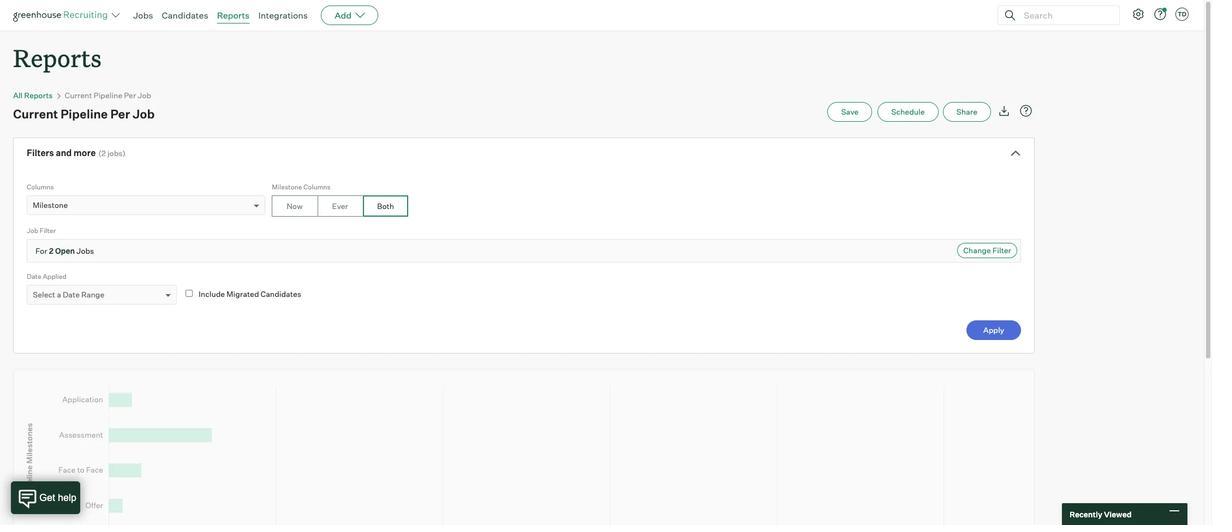 Task type: vqa. For each thing, say whether or not it's contained in the screenshot.
Interviewers
no



Task type: locate. For each thing, give the bounding box(es) containing it.
date
[[27, 272, 41, 281], [63, 290, 80, 299]]

columns up milestone option
[[27, 183, 54, 191]]

1 vertical spatial milestone
[[33, 200, 68, 210]]

job
[[138, 91, 151, 100], [133, 107, 155, 121], [27, 227, 38, 235]]

share button
[[943, 102, 991, 122]]

and
[[56, 147, 72, 158]]

reports right all at the left of page
[[24, 91, 53, 100]]

1 horizontal spatial jobs
[[133, 10, 153, 21]]

pipeline
[[94, 91, 122, 100], [61, 107, 108, 121]]

both option
[[363, 196, 408, 217]]

all reports link
[[13, 91, 53, 100]]

per
[[124, 91, 136, 100], [110, 107, 130, 121]]

schedule
[[892, 107, 925, 116]]

None checkbox
[[186, 290, 193, 297]]

a
[[57, 290, 61, 299]]

0 horizontal spatial jobs
[[77, 246, 94, 256]]

0 vertical spatial filter
[[40, 227, 56, 235]]

recently viewed
[[1070, 510, 1132, 519]]

apply button
[[967, 321, 1021, 340]]

1 horizontal spatial date
[[63, 290, 80, 299]]

1 vertical spatial candidates
[[261, 289, 301, 299]]

1 vertical spatial reports
[[13, 41, 102, 74]]

integrations link
[[258, 10, 308, 21]]

milestone up job filter
[[33, 200, 68, 210]]

1 vertical spatial 2
[[49, 246, 53, 256]]

0 vertical spatial candidates
[[162, 10, 208, 21]]

1 vertical spatial filter
[[993, 246, 1012, 255]]

migrated
[[227, 289, 259, 299]]

td button
[[1176, 8, 1189, 21]]

milestone up 'now' option
[[272, 183, 302, 191]]

1 horizontal spatial columns
[[303, 183, 331, 191]]

job filter
[[27, 227, 56, 235]]

candidates right migrated
[[261, 289, 301, 299]]

current pipeline per job
[[65, 91, 151, 100], [13, 107, 155, 121]]

1 vertical spatial job
[[133, 107, 155, 121]]

milestone
[[272, 183, 302, 191], [33, 200, 68, 210]]

1 horizontal spatial candidates
[[261, 289, 301, 299]]

1 horizontal spatial 2
[[101, 149, 106, 158]]

milestone for milestone columns
[[272, 183, 302, 191]]

filter right change
[[993, 246, 1012, 255]]

2 left jobs
[[101, 149, 106, 158]]

td button
[[1174, 5, 1191, 23]]

0 vertical spatial jobs
[[133, 10, 153, 21]]

save button
[[828, 102, 873, 122]]

1 horizontal spatial milestone
[[272, 183, 302, 191]]

)
[[123, 149, 126, 158]]

save
[[841, 107, 859, 116]]

td
[[1178, 10, 1187, 18]]

date up select on the bottom left of the page
[[27, 272, 41, 281]]

greenhouse recruiting image
[[13, 9, 111, 22]]

1 horizontal spatial filter
[[993, 246, 1012, 255]]

candidates right jobs link
[[162, 10, 208, 21]]

1 vertical spatial current
[[13, 107, 58, 121]]

current
[[65, 91, 92, 100], [13, 107, 58, 121]]

0 horizontal spatial date
[[27, 272, 41, 281]]

0 horizontal spatial milestone
[[33, 200, 68, 210]]

0 horizontal spatial columns
[[27, 183, 54, 191]]

filter up for
[[40, 227, 56, 235]]

columns
[[27, 183, 54, 191], [303, 183, 331, 191]]

current right "all reports"
[[65, 91, 92, 100]]

for
[[35, 246, 47, 256]]

0 vertical spatial 2
[[101, 149, 106, 158]]

1 columns from the left
[[27, 183, 54, 191]]

filter inside button
[[993, 246, 1012, 255]]

2 right for
[[49, 246, 53, 256]]

include migrated candidates
[[199, 289, 301, 299]]

reports right candidates link
[[217, 10, 250, 21]]

jobs right open
[[77, 246, 94, 256]]

2
[[101, 149, 106, 158], [49, 246, 53, 256]]

jobs left candidates link
[[133, 10, 153, 21]]

Search text field
[[1021, 7, 1110, 23]]

0 horizontal spatial 2
[[49, 246, 53, 256]]

viewed
[[1104, 510, 1132, 519]]

0 horizontal spatial filter
[[40, 227, 56, 235]]

1 horizontal spatial current
[[65, 91, 92, 100]]

candidates
[[162, 10, 208, 21], [261, 289, 301, 299]]

current down the all reports link
[[13, 107, 58, 121]]

0 horizontal spatial current
[[13, 107, 58, 121]]

columns up 'now' option
[[303, 183, 331, 191]]

1 vertical spatial jobs
[[77, 246, 94, 256]]

date applied
[[27, 272, 67, 281]]

1 vertical spatial date
[[63, 290, 80, 299]]

reports
[[217, 10, 250, 21], [13, 41, 102, 74], [24, 91, 53, 100]]

reports down greenhouse recruiting image
[[13, 41, 102, 74]]

filter
[[40, 227, 56, 235], [993, 246, 1012, 255]]

date right a
[[63, 290, 80, 299]]

0 vertical spatial milestone
[[272, 183, 302, 191]]

jobs
[[133, 10, 153, 21], [77, 246, 94, 256]]



Task type: describe. For each thing, give the bounding box(es) containing it.
change filter
[[964, 246, 1012, 255]]

filter for change filter
[[993, 246, 1012, 255]]

now
[[287, 202, 303, 211]]

apply
[[984, 325, 1005, 335]]

current pipeline per job link
[[65, 91, 151, 100]]

include
[[199, 289, 225, 299]]

both
[[377, 202, 394, 211]]

applied
[[43, 272, 67, 281]]

download image
[[998, 104, 1011, 117]]

range
[[81, 290, 104, 299]]

2 inside "filters and more ( 2 jobs )"
[[101, 149, 106, 158]]

1 vertical spatial pipeline
[[61, 107, 108, 121]]

recently
[[1070, 510, 1103, 519]]

2 columns from the left
[[303, 183, 331, 191]]

share
[[957, 107, 978, 116]]

filters
[[27, 147, 54, 158]]

more
[[74, 147, 96, 158]]

0 vertical spatial reports
[[217, 10, 250, 21]]

0 vertical spatial current
[[65, 91, 92, 100]]

0 vertical spatial pipeline
[[94, 91, 122, 100]]

filters and more ( 2 jobs )
[[27, 147, 126, 158]]

0 vertical spatial current pipeline per job
[[65, 91, 151, 100]]

ever
[[332, 202, 348, 211]]

select
[[33, 290, 55, 299]]

open
[[55, 246, 75, 256]]

(
[[98, 149, 101, 158]]

1 vertical spatial per
[[110, 107, 130, 121]]

select a date range
[[33, 290, 104, 299]]

2 vertical spatial job
[[27, 227, 38, 235]]

ever option
[[317, 196, 363, 217]]

change
[[964, 246, 991, 255]]

configure image
[[1132, 8, 1145, 21]]

all
[[13, 91, 23, 100]]

reports link
[[217, 10, 250, 21]]

add button
[[321, 5, 378, 25]]

faq image
[[1020, 104, 1033, 117]]

save and schedule this report to revisit it! element
[[828, 102, 878, 122]]

integrations
[[258, 10, 308, 21]]

milestone for milestone
[[33, 200, 68, 210]]

all reports
[[13, 91, 53, 100]]

milestone option
[[33, 200, 68, 210]]

jobs
[[107, 149, 123, 158]]

now option
[[272, 196, 317, 217]]

milestone columns
[[272, 183, 331, 191]]

0 vertical spatial date
[[27, 272, 41, 281]]

candidates link
[[162, 10, 208, 21]]

0 vertical spatial job
[[138, 91, 151, 100]]

0 horizontal spatial candidates
[[162, 10, 208, 21]]

filter for job filter
[[40, 227, 56, 235]]

schedule button
[[878, 102, 939, 122]]

for 2 open jobs
[[35, 246, 94, 256]]

1 vertical spatial current pipeline per job
[[13, 107, 155, 121]]

0 vertical spatial per
[[124, 91, 136, 100]]

change filter button
[[958, 243, 1018, 258]]

2 vertical spatial reports
[[24, 91, 53, 100]]

jobs link
[[133, 10, 153, 21]]

add
[[335, 10, 352, 21]]



